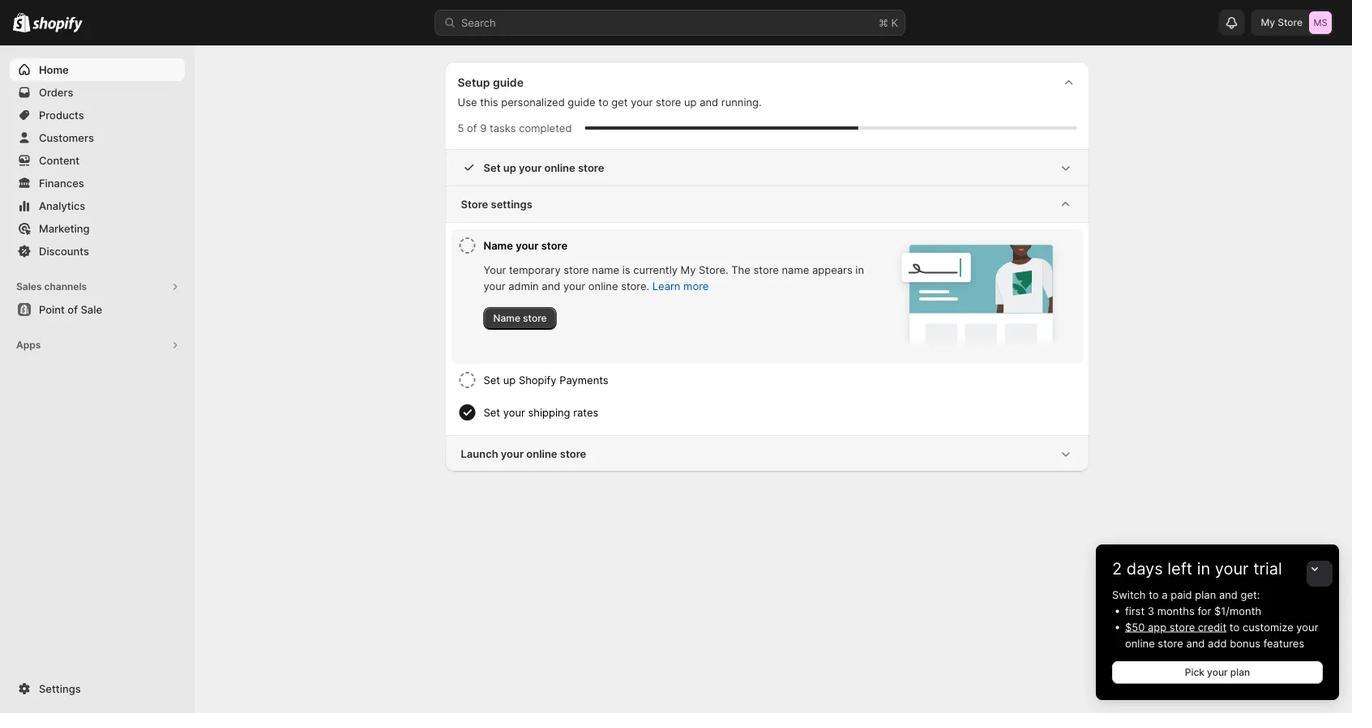 Task type: vqa. For each thing, say whether or not it's contained in the screenshot.
services
no



Task type: locate. For each thing, give the bounding box(es) containing it.
name up your
[[484, 239, 513, 252]]

to left a
[[1149, 589, 1159, 601]]

home
[[39, 63, 69, 76]]

sales channels button
[[10, 276, 185, 298]]

and
[[700, 96, 718, 108], [542, 280, 560, 292], [1219, 589, 1238, 601], [1186, 637, 1205, 650]]

completed
[[519, 122, 572, 134]]

of inside button
[[68, 303, 78, 316]]

discounts link
[[10, 240, 185, 263]]

online
[[544, 161, 575, 174], [588, 280, 618, 292], [526, 447, 557, 460], [1125, 637, 1155, 650]]

your right pick
[[1207, 667, 1228, 679]]

store
[[656, 96, 681, 108], [578, 161, 604, 174], [541, 239, 568, 252], [564, 263, 589, 276], [753, 263, 779, 276], [523, 313, 547, 324], [560, 447, 586, 460], [1170, 621, 1195, 634], [1158, 637, 1183, 650]]

name left is
[[592, 263, 619, 276]]

content link
[[10, 149, 185, 172]]

to inside to customize your online store and add bonus features
[[1230, 621, 1240, 634]]

0 vertical spatial my
[[1261, 17, 1275, 28]]

left
[[1168, 559, 1193, 579]]

of left sale
[[68, 303, 78, 316]]

5
[[458, 122, 464, 134]]

set for set up shopify payments
[[484, 374, 500, 386]]

0 horizontal spatial name
[[592, 263, 619, 276]]

up left running. at the top of the page
[[684, 96, 697, 108]]

2 days left in your trial element
[[1096, 587, 1339, 700]]

set up your online store
[[484, 161, 604, 174]]

use this personalized guide to get your store up and running.
[[458, 96, 762, 108]]

set for set up your online store
[[484, 161, 501, 174]]

my up "learn more"
[[681, 263, 696, 276]]

1 horizontal spatial guide
[[568, 96, 595, 108]]

2 vertical spatial set
[[484, 406, 500, 419]]

store right get
[[656, 96, 681, 108]]

appears
[[812, 263, 853, 276]]

settings link
[[10, 678, 185, 700]]

store down 'months'
[[1170, 621, 1195, 634]]

online down $50
[[1125, 637, 1155, 650]]

your up features in the bottom of the page
[[1297, 621, 1319, 634]]

to
[[598, 96, 609, 108], [1149, 589, 1159, 601], [1230, 621, 1240, 634]]

up inside set up shopify payments dropdown button
[[503, 374, 516, 386]]

1 horizontal spatial plan
[[1230, 667, 1250, 679]]

and up the $1/month
[[1219, 589, 1238, 601]]

$50 app store credit
[[1125, 621, 1227, 634]]

in right appears
[[856, 263, 864, 276]]

guide left get
[[568, 96, 595, 108]]

point of sale
[[39, 303, 102, 316]]

2 horizontal spatial to
[[1230, 621, 1240, 634]]

get
[[611, 96, 628, 108]]

name store
[[493, 313, 547, 324]]

and inside to customize your online store and add bonus features
[[1186, 637, 1205, 650]]

shopify image
[[13, 13, 30, 32], [33, 17, 83, 33]]

your inside "dropdown button"
[[1215, 559, 1249, 579]]

analytics
[[39, 199, 85, 212]]

point of sale button
[[0, 298, 195, 321]]

and left running. at the top of the page
[[700, 96, 718, 108]]

2 days left in your trial
[[1112, 559, 1282, 579]]

name
[[484, 239, 513, 252], [493, 313, 520, 324]]

sale
[[81, 303, 102, 316]]

1 vertical spatial plan
[[1230, 667, 1250, 679]]

1 set from the top
[[484, 161, 501, 174]]

1 vertical spatial of
[[68, 303, 78, 316]]

0 vertical spatial of
[[467, 122, 477, 134]]

0 horizontal spatial plan
[[1195, 589, 1216, 601]]

set up your online store button
[[445, 150, 1090, 186]]

store.
[[621, 280, 649, 292]]

of right 5
[[467, 122, 477, 134]]

point of sale link
[[10, 298, 185, 321]]

1 horizontal spatial my
[[1261, 17, 1275, 28]]

0 vertical spatial store
[[1278, 17, 1303, 28]]

0 vertical spatial set
[[484, 161, 501, 174]]

0 horizontal spatial to
[[598, 96, 609, 108]]

launch your online store
[[461, 447, 586, 460]]

store left my store icon on the right top of page
[[1278, 17, 1303, 28]]

0 horizontal spatial store
[[461, 198, 488, 210]]

0 vertical spatial to
[[598, 96, 609, 108]]

your inside to customize your online store and add bonus features
[[1297, 621, 1319, 634]]

orders link
[[10, 81, 185, 104]]

up inside set up your online store dropdown button
[[503, 161, 516, 174]]

0 horizontal spatial of
[[68, 303, 78, 316]]

set up shopify payments button
[[484, 364, 1077, 396]]

my
[[1261, 17, 1275, 28], [681, 263, 696, 276]]

up up settings
[[503, 161, 516, 174]]

store left settings
[[461, 198, 488, 210]]

mark set up shopify payments as done image
[[458, 370, 477, 390]]

plan up for
[[1195, 589, 1216, 601]]

1 vertical spatial name
[[493, 313, 520, 324]]

0 horizontal spatial guide
[[493, 76, 524, 90]]

plan
[[1195, 589, 1216, 601], [1230, 667, 1250, 679]]

0 vertical spatial guide
[[493, 76, 524, 90]]

your right get
[[631, 96, 653, 108]]

1 name from the left
[[592, 263, 619, 276]]

$1/month
[[1214, 605, 1262, 617]]

1 horizontal spatial name
[[782, 263, 809, 276]]

online left store.
[[588, 280, 618, 292]]

and left the add
[[1186, 637, 1205, 650]]

discounts
[[39, 245, 89, 257]]

in right 'left'
[[1197, 559, 1210, 579]]

your up the get: at the bottom of the page
[[1215, 559, 1249, 579]]

5 of 9 tasks completed
[[458, 122, 572, 134]]

your left the "shipping"
[[503, 406, 525, 419]]

0 vertical spatial in
[[856, 263, 864, 276]]

0 horizontal spatial shopify image
[[13, 13, 30, 32]]

set right 'mark set up shopify payments as done' image
[[484, 374, 500, 386]]

0 vertical spatial name
[[484, 239, 513, 252]]

customers link
[[10, 126, 185, 149]]

1 vertical spatial guide
[[568, 96, 595, 108]]

get:
[[1241, 589, 1260, 601]]

set up 'launch'
[[484, 406, 500, 419]]

store inside dropdown button
[[461, 198, 488, 210]]

pick your plan
[[1185, 667, 1250, 679]]

to left get
[[598, 96, 609, 108]]

trial
[[1253, 559, 1282, 579]]

store down rates
[[560, 447, 586, 460]]

name your store element
[[484, 262, 869, 330]]

guide
[[493, 76, 524, 90], [568, 96, 595, 108]]

payments
[[560, 374, 609, 386]]

1 horizontal spatial in
[[1197, 559, 1210, 579]]

your
[[484, 263, 506, 276]]

shopify
[[519, 374, 557, 386]]

1 vertical spatial set
[[484, 374, 500, 386]]

and inside your temporary store name is currently my store. the store name appears in your admin and your online store.
[[542, 280, 560, 292]]

1 horizontal spatial of
[[467, 122, 477, 134]]

in inside "dropdown button"
[[1197, 559, 1210, 579]]

1 vertical spatial my
[[681, 263, 696, 276]]

set up store settings
[[484, 161, 501, 174]]

of
[[467, 122, 477, 134], [68, 303, 78, 316]]

marketing link
[[10, 217, 185, 240]]

and down the temporary
[[542, 280, 560, 292]]

store down admin
[[523, 313, 547, 324]]

1 vertical spatial up
[[503, 161, 516, 174]]

2 vertical spatial up
[[503, 374, 516, 386]]

3 set from the top
[[484, 406, 500, 419]]

your up the temporary
[[516, 239, 539, 252]]

9
[[480, 122, 487, 134]]

mark name your store as done image
[[458, 236, 477, 255]]

bonus
[[1230, 637, 1261, 650]]

guide up the this
[[493, 76, 524, 90]]

1 vertical spatial store
[[461, 198, 488, 210]]

up
[[684, 96, 697, 108], [503, 161, 516, 174], [503, 374, 516, 386]]

online inside your temporary store name is currently my store. the store name appears in your admin and your online store.
[[588, 280, 618, 292]]

1 vertical spatial in
[[1197, 559, 1210, 579]]

0 vertical spatial up
[[684, 96, 697, 108]]

set
[[484, 161, 501, 174], [484, 374, 500, 386], [484, 406, 500, 419]]

analytics link
[[10, 195, 185, 217]]

⌘
[[879, 16, 888, 29]]

store down the $50 app store credit
[[1158, 637, 1183, 650]]

1 vertical spatial to
[[1149, 589, 1159, 601]]

your down your
[[484, 280, 506, 292]]

1 horizontal spatial shopify image
[[33, 17, 83, 33]]

1 horizontal spatial to
[[1149, 589, 1159, 601]]

apps button
[[10, 334, 185, 357]]

temporary
[[509, 263, 561, 276]]

to down the $1/month
[[1230, 621, 1240, 634]]

name store link
[[484, 307, 557, 330]]

up left shopify
[[503, 374, 516, 386]]

0 horizontal spatial in
[[856, 263, 864, 276]]

my left my store icon on the right top of page
[[1261, 17, 1275, 28]]

2 set from the top
[[484, 374, 500, 386]]

launch your online store button
[[445, 436, 1090, 472]]

plan inside pick your plan link
[[1230, 667, 1250, 679]]

name down admin
[[493, 313, 520, 324]]

of for 9
[[467, 122, 477, 134]]

k
[[891, 16, 898, 29]]

name inside dropdown button
[[484, 239, 513, 252]]

plan down bonus
[[1230, 667, 1250, 679]]

name
[[592, 263, 619, 276], [782, 263, 809, 276]]

0 horizontal spatial my
[[681, 263, 696, 276]]

customize
[[1243, 621, 1294, 634]]

name left appears
[[782, 263, 809, 276]]

months
[[1157, 605, 1195, 617]]

your
[[631, 96, 653, 108], [519, 161, 542, 174], [516, 239, 539, 252], [484, 280, 506, 292], [563, 280, 585, 292], [503, 406, 525, 419], [501, 447, 524, 460], [1215, 559, 1249, 579], [1297, 621, 1319, 634], [1207, 667, 1228, 679]]

store down use this personalized guide to get your store up and running.
[[578, 161, 604, 174]]

content
[[39, 154, 80, 167]]

days
[[1127, 559, 1163, 579]]

2 vertical spatial to
[[1230, 621, 1240, 634]]



Task type: describe. For each thing, give the bounding box(es) containing it.
up for set up shopify payments
[[503, 374, 516, 386]]

paid
[[1171, 589, 1192, 601]]

pick
[[1185, 667, 1205, 679]]

online down set your shipping rates
[[526, 447, 557, 460]]

online down completed
[[544, 161, 575, 174]]

search
[[461, 16, 496, 29]]

products link
[[10, 104, 185, 126]]

finances
[[39, 177, 84, 189]]

personalized
[[501, 96, 565, 108]]

tasks
[[490, 122, 516, 134]]

store inside to customize your online store and add bonus features
[[1158, 637, 1183, 650]]

launch
[[461, 447, 498, 460]]

store up the temporary
[[541, 239, 568, 252]]

setup
[[458, 76, 490, 90]]

switch
[[1112, 589, 1146, 601]]

my inside your temporary store name is currently my store. the store name appears in your admin and your online store.
[[681, 263, 696, 276]]

store right "the"
[[753, 263, 779, 276]]

$50
[[1125, 621, 1145, 634]]

⌘ k
[[879, 16, 898, 29]]

store settings button
[[445, 186, 1090, 222]]

to customize your online store and add bonus features
[[1125, 621, 1319, 650]]

products
[[39, 109, 84, 121]]

online inside to customize your online store and add bonus features
[[1125, 637, 1155, 650]]

use
[[458, 96, 477, 108]]

settings
[[491, 198, 532, 210]]

settings
[[39, 683, 81, 695]]

2 days left in your trial button
[[1096, 545, 1339, 579]]

name for name store
[[493, 313, 520, 324]]

apps
[[16, 339, 41, 351]]

a
[[1162, 589, 1168, 601]]

learn more link
[[652, 280, 709, 292]]

currently
[[633, 263, 678, 276]]

shipping
[[528, 406, 570, 419]]

your right 'launch'
[[501, 447, 524, 460]]

finances link
[[10, 172, 185, 195]]

marketing
[[39, 222, 90, 235]]

admin
[[509, 280, 539, 292]]

in inside your temporary store name is currently my store. the store name appears in your admin and your online store.
[[856, 263, 864, 276]]

credit
[[1198, 621, 1227, 634]]

switch to a paid plan and get:
[[1112, 589, 1260, 601]]

learn
[[652, 280, 680, 292]]

first 3 months for $1/month
[[1125, 605, 1262, 617]]

store right the temporary
[[564, 263, 589, 276]]

this
[[480, 96, 498, 108]]

my store
[[1261, 17, 1303, 28]]

sales channels
[[16, 281, 87, 293]]

$50 app store credit link
[[1125, 621, 1227, 634]]

orders
[[39, 86, 73, 98]]

is
[[622, 263, 630, 276]]

first
[[1125, 605, 1145, 617]]

sales
[[16, 281, 42, 293]]

my store image
[[1309, 11, 1332, 34]]

setup guide
[[458, 76, 524, 90]]

store.
[[699, 263, 728, 276]]

up for set up your online store
[[503, 161, 516, 174]]

learn more
[[652, 280, 709, 292]]

set up shopify payments
[[484, 374, 609, 386]]

0 vertical spatial plan
[[1195, 589, 1216, 601]]

1 horizontal spatial store
[[1278, 17, 1303, 28]]

set your shipping rates
[[484, 406, 599, 419]]

2 name from the left
[[782, 263, 809, 276]]

store settings
[[461, 198, 532, 210]]

your right admin
[[563, 280, 585, 292]]

running.
[[721, 96, 762, 108]]

rates
[[573, 406, 599, 419]]

your up settings
[[519, 161, 542, 174]]

features
[[1264, 637, 1305, 650]]

3
[[1148, 605, 1154, 617]]

for
[[1198, 605, 1211, 617]]

set for set your shipping rates
[[484, 406, 500, 419]]

name for name your store
[[484, 239, 513, 252]]

app
[[1148, 621, 1167, 634]]

name your store
[[484, 239, 568, 252]]

point
[[39, 303, 65, 316]]

channels
[[44, 281, 87, 293]]

name your store button
[[484, 229, 869, 262]]

the
[[731, 263, 751, 276]]

home link
[[10, 58, 185, 81]]

of for sale
[[68, 303, 78, 316]]

2
[[1112, 559, 1122, 579]]

your temporary store name is currently my store. the store name appears in your admin and your online store.
[[484, 263, 864, 292]]

set your shipping rates button
[[484, 396, 1077, 429]]

more
[[683, 280, 709, 292]]

customers
[[39, 131, 94, 144]]



